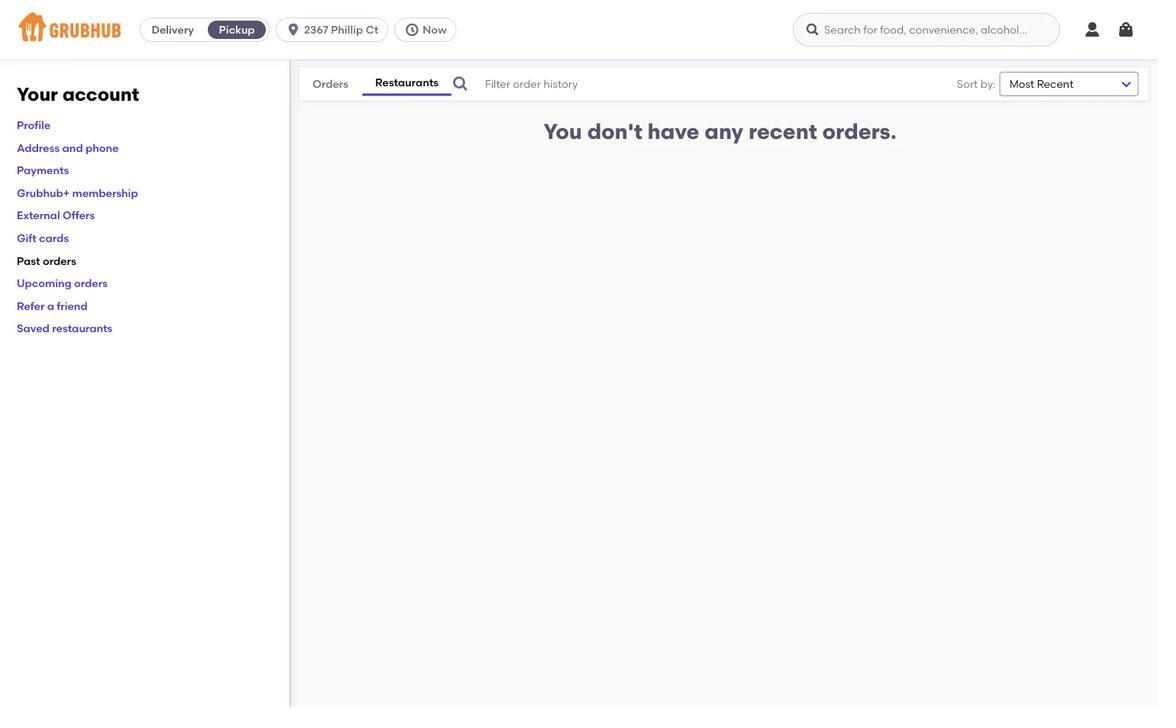 Task type: describe. For each thing, give the bounding box(es) containing it.
restaurants
[[52, 322, 113, 335]]

payments link
[[17, 164, 69, 177]]

friend
[[57, 300, 88, 313]]

restaurants button
[[363, 72, 452, 96]]

past orders link
[[17, 254, 76, 267]]

restaurants
[[375, 76, 439, 89]]

membership
[[72, 187, 138, 200]]

external offers
[[17, 209, 95, 222]]

you don't have any recent orders.
[[544, 119, 897, 144]]

upcoming
[[17, 277, 72, 290]]

refer
[[17, 300, 45, 313]]

payments
[[17, 164, 69, 177]]

sort
[[957, 77, 978, 90]]

delivery button
[[141, 18, 205, 42]]

refer a friend
[[17, 300, 88, 313]]

cards
[[39, 232, 69, 245]]

account
[[62, 83, 139, 105]]

now
[[423, 23, 447, 36]]

and
[[62, 141, 83, 154]]

saved restaurants
[[17, 322, 113, 335]]

have
[[648, 119, 700, 144]]

orders
[[313, 77, 349, 90]]

past orders
[[17, 254, 76, 267]]

a
[[47, 300, 54, 313]]

main navigation navigation
[[0, 0, 1159, 60]]

refer a friend link
[[17, 300, 88, 313]]

gift cards link
[[17, 232, 69, 245]]

orders.
[[823, 119, 897, 144]]

external
[[17, 209, 60, 222]]

recent
[[749, 119, 818, 144]]

now button
[[395, 18, 463, 42]]

orders button
[[299, 74, 363, 95]]

address and phone link
[[17, 141, 119, 154]]

phillip
[[331, 23, 363, 36]]

by:
[[981, 77, 996, 90]]

address
[[17, 141, 60, 154]]

upcoming orders
[[17, 277, 108, 290]]

saved restaurants link
[[17, 322, 113, 335]]



Task type: vqa. For each thing, say whether or not it's contained in the screenshot.
(92)
no



Task type: locate. For each thing, give the bounding box(es) containing it.
gift cards
[[17, 232, 69, 245]]

gift
[[17, 232, 36, 245]]

offers
[[63, 209, 95, 222]]

orders up friend
[[74, 277, 108, 290]]

profile link
[[17, 119, 51, 132]]

svg image
[[1084, 21, 1102, 39], [286, 22, 301, 37], [806, 22, 821, 37], [452, 75, 470, 93]]

orders for past orders
[[43, 254, 76, 267]]

grubhub+
[[17, 187, 70, 200]]

1 vertical spatial orders
[[74, 277, 108, 290]]

don't
[[588, 119, 643, 144]]

orders up the upcoming orders
[[43, 254, 76, 267]]

profile
[[17, 119, 51, 132]]

phone
[[86, 141, 119, 154]]

address and phone
[[17, 141, 119, 154]]

2367 phillip ct button
[[276, 18, 395, 42]]

pickup button
[[205, 18, 269, 42]]

svg image
[[1117, 21, 1136, 39], [405, 22, 420, 37]]

grubhub+ membership link
[[17, 187, 138, 200]]

sort by:
[[957, 77, 996, 90]]

Filter order history search field
[[452, 67, 920, 101]]

0 vertical spatial orders
[[43, 254, 76, 267]]

0 horizontal spatial svg image
[[405, 22, 420, 37]]

1 horizontal spatial svg image
[[1117, 21, 1136, 39]]

Search for food, convenience, alcohol... search field
[[793, 13, 1061, 47]]

external offers link
[[17, 209, 95, 222]]

grubhub+ membership
[[17, 187, 138, 200]]

ct
[[366, 23, 379, 36]]

2367 phillip ct
[[304, 23, 379, 36]]

you
[[544, 119, 582, 144]]

your account
[[17, 83, 139, 105]]

2367
[[304, 23, 329, 36]]

delivery
[[152, 23, 194, 36]]

saved
[[17, 322, 50, 335]]

any
[[705, 119, 744, 144]]

upcoming orders link
[[17, 277, 108, 290]]

svg image inside now button
[[405, 22, 420, 37]]

your
[[17, 83, 58, 105]]

past
[[17, 254, 40, 267]]

svg image inside 2367 phillip ct button
[[286, 22, 301, 37]]

orders for upcoming orders
[[74, 277, 108, 290]]

pickup
[[219, 23, 255, 36]]

orders
[[43, 254, 76, 267], [74, 277, 108, 290]]



